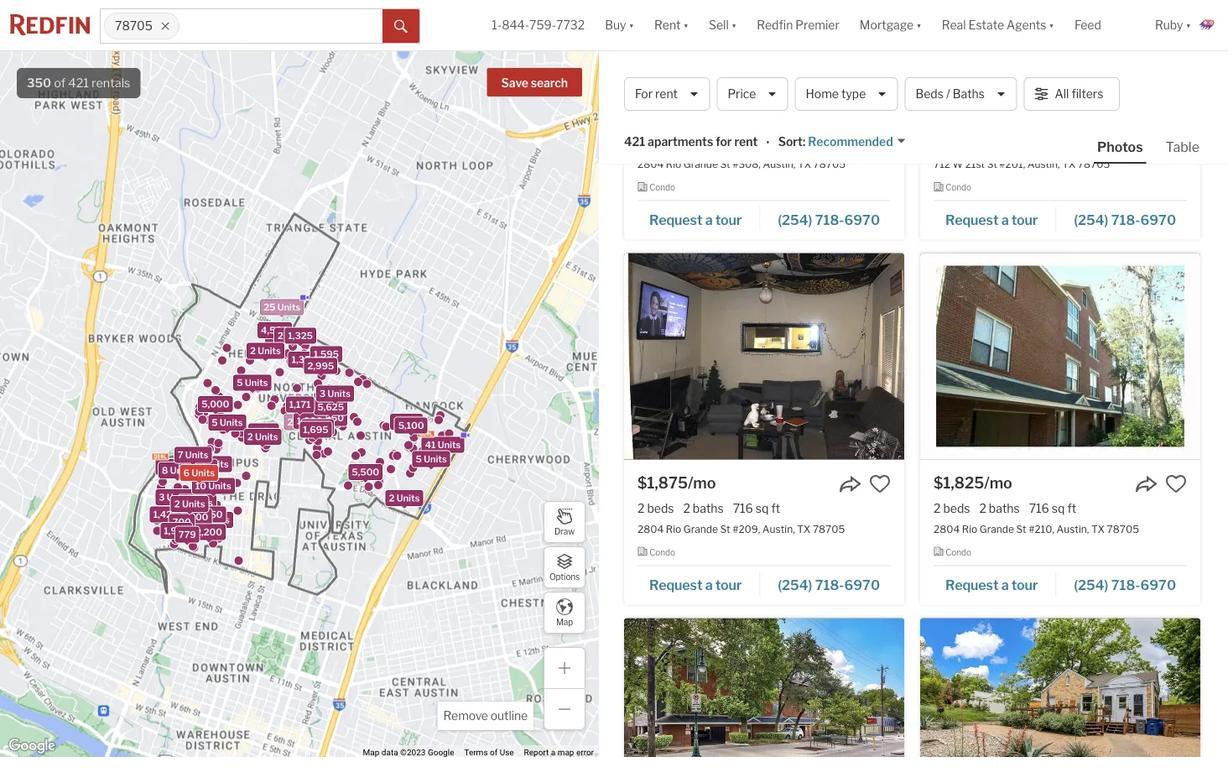Task type: locate. For each thing, give the bounding box(es) containing it.
5 units down 41
[[416, 454, 447, 465]]

beds
[[916, 87, 944, 101]]

mortgage ▾ button
[[860, 0, 922, 50]]

tour down 2804 rio grande st #308, austin, tx 78705
[[716, 212, 742, 228]]

beds / baths button
[[905, 77, 1018, 111]]

2 baths for $1,875 /mo
[[684, 502, 724, 516]]

3,200
[[168, 520, 195, 531]]

2 beds down '$2,050'
[[638, 137, 674, 151]]

716 for $1,825 /mo
[[1030, 502, 1050, 516]]

request a tour button down 2804 rio grande st #308, austin, tx 78705
[[638, 206, 761, 231]]

beds down $1,825
[[944, 502, 971, 516]]

rio
[[666, 158, 682, 170], [666, 523, 682, 535], [963, 523, 978, 535]]

sort
[[779, 135, 803, 149]]

2 baths for $2,050 /mo
[[684, 137, 724, 151]]

▾ right sell
[[732, 18, 737, 32]]

request a tour down 2804 rio grande st #308, austin, tx 78705
[[650, 212, 742, 228]]

(254) down photos button
[[1075, 212, 1109, 228]]

(254) 718-6970 link for $1,825 /mo
[[1057, 569, 1188, 598]]

5 units down 5,000
[[212, 417, 243, 428]]

2804 down apartments
[[638, 158, 664, 170]]

5 units
[[237, 377, 268, 388], [212, 417, 243, 428], [416, 454, 447, 465]]

for for apartments
[[716, 135, 732, 149]]

1 ▾ from the left
[[629, 18, 635, 32]]

41 units
[[425, 439, 461, 450]]

716 sq ft up #209,
[[733, 502, 781, 516]]

1 horizontal spatial for
[[799, 68, 825, 90]]

2 716 from the left
[[1030, 502, 1050, 516]]

2 baths down $1,825 /mo
[[980, 502, 1021, 516]]

1 horizontal spatial 716 sq ft
[[1030, 502, 1077, 516]]

▾ right ruby
[[1187, 18, 1192, 32]]

ruby ▾
[[1156, 18, 1192, 32]]

rent right buy ▾
[[655, 18, 681, 32]]

2 baths down $1,875 /mo
[[684, 502, 724, 516]]

▾ for sell ▾
[[732, 18, 737, 32]]

2 beds down $1,875 at right bottom
[[638, 502, 674, 516]]

1,800
[[297, 415, 323, 426]]

favorite button checkbox for $1,875 /mo
[[870, 473, 891, 495]]

ft up 2804 rio grande st #209, austin, tx 78705
[[772, 502, 781, 516]]

2 beds for $1,825 /mo
[[934, 502, 971, 516]]

next button image
[[875, 348, 891, 365]]

request for $1,875 /mo
[[650, 577, 703, 593]]

units
[[278, 302, 301, 313], [285, 330, 309, 341], [258, 345, 281, 356], [245, 377, 268, 388], [328, 388, 351, 399], [295, 417, 318, 428], [220, 417, 243, 428], [255, 432, 278, 443], [438, 439, 461, 450], [185, 450, 209, 461], [424, 454, 447, 465], [206, 459, 229, 470], [191, 462, 214, 473], [170, 465, 193, 476], [192, 467, 215, 478], [208, 481, 232, 492], [167, 492, 190, 503], [397, 493, 420, 504], [190, 497, 213, 508], [182, 499, 205, 509], [207, 515, 230, 526]]

austin, for $1,875 /mo
[[763, 523, 796, 535]]

2 beds for $2,050 /mo
[[638, 137, 674, 151]]

home
[[806, 87, 839, 101]]

draw button
[[544, 501, 586, 543]]

sq up #209,
[[756, 502, 769, 516]]

save search button
[[487, 68, 583, 97]]

rio down $1,875 /mo
[[666, 523, 682, 535]]

st for $2,050 /mo
[[721, 158, 731, 170]]

3 units up "10 units"
[[198, 459, 229, 470]]

austin, right #210,
[[1057, 523, 1090, 535]]

2 horizontal spatial 5
[[416, 454, 422, 465]]

718- for $1,825 /mo
[[1112, 577, 1141, 593]]

request a tour down 2804 rio grande st #210, austin, tx 78705
[[946, 577, 1039, 593]]

5,100
[[394, 416, 420, 427], [398, 420, 424, 431]]

grande down "421 apartments for rent •"
[[684, 158, 719, 170]]

real estate agents ▾ button
[[932, 0, 1065, 50]]

real
[[942, 18, 967, 32]]

78705 for 2804 rio grande st #210, austin, tx 78705
[[1108, 523, 1140, 535]]

recommended button
[[806, 134, 907, 150]]

3 up 1,425
[[159, 492, 165, 503]]

3 right '6' on the bottom
[[198, 459, 204, 470]]

421 right of
[[68, 76, 89, 90]]

of
[[54, 76, 66, 90]]

779
[[179, 529, 196, 540]]

condo for $1,875 /mo
[[650, 547, 676, 557]]

sort :
[[779, 135, 806, 149]]

1 716 from the left
[[733, 502, 754, 516]]

favorite button image
[[870, 108, 891, 130], [870, 473, 891, 495], [1166, 473, 1188, 495]]

austin, down '•'
[[763, 158, 796, 170]]

/mo up 2804 rio grande st #210, austin, tx 78705
[[985, 474, 1013, 492]]

grande left #209,
[[684, 523, 719, 535]]

1 horizontal spatial 421
[[625, 135, 646, 149]]

2804 down $1,825
[[934, 523, 961, 535]]

$2,050 /mo
[[638, 109, 720, 127]]

1 vertical spatial 5
[[212, 417, 218, 428]]

2804 for $2,050
[[638, 158, 664, 170]]

716 up 2804 rio grande st #209, austin, tx 78705
[[733, 502, 754, 516]]

sq for $1,825 /mo
[[1053, 502, 1066, 516]]

filters
[[1072, 87, 1104, 101]]

grande for $1,875
[[684, 523, 719, 535]]

(254) down 2804 rio grande st #210, austin, tx 78705
[[1075, 577, 1109, 593]]

search
[[531, 76, 568, 90]]

baths up 2804 rio grande st #209, austin, tx 78705
[[693, 502, 724, 516]]

favorite button checkbox for $1,825 /mo
[[1166, 473, 1188, 495]]

2 beds for $1,875 /mo
[[638, 502, 674, 516]]

2 716 sq ft from the left
[[1030, 502, 1077, 516]]

▾ right "buy"
[[629, 18, 635, 32]]

421 down '$2,050'
[[625, 135, 646, 149]]

tx right #210,
[[1092, 523, 1106, 535]]

beds down $1,875 at right bottom
[[648, 502, 674, 516]]

421 inside "421 apartments for rent •"
[[625, 135, 646, 149]]

favorite button checkbox for $2,050 /mo
[[870, 108, 891, 130]]

a down 2804 rio grande st #308, austin, tx 78705
[[706, 212, 713, 228]]

tour down 2804 rio grande st #209, austin, tx 78705
[[716, 577, 742, 593]]

1-
[[492, 18, 502, 32]]

0 horizontal spatial 5
[[212, 417, 218, 428]]

request a tour
[[650, 212, 742, 228], [946, 212, 1039, 228], [650, 577, 742, 593], [946, 577, 1039, 593]]

2 vertical spatial 5
[[416, 454, 422, 465]]

▾
[[629, 18, 635, 32], [684, 18, 689, 32], [732, 18, 737, 32], [917, 18, 922, 32], [1050, 18, 1055, 32], [1187, 18, 1192, 32]]

▾ left sell
[[684, 18, 689, 32]]

request for $1,825 /mo
[[946, 577, 999, 593]]

baths up 2804 rio grande st #210, austin, tx 78705
[[990, 502, 1021, 516]]

0 horizontal spatial rent
[[655, 18, 681, 32]]

rio for $2,050
[[666, 158, 682, 170]]

0 vertical spatial rent
[[656, 87, 678, 101]]

0 vertical spatial 5
[[237, 377, 243, 388]]

condo down $1,825
[[946, 547, 972, 557]]

3 ▾ from the left
[[732, 18, 737, 32]]

1,450
[[192, 504, 218, 515]]

2 units
[[278, 330, 309, 341], [250, 345, 281, 356], [287, 417, 318, 428], [247, 432, 278, 443], [183, 462, 214, 473], [389, 493, 420, 504], [174, 499, 205, 509], [199, 515, 230, 526]]

favorite button checkbox
[[870, 108, 891, 130], [870, 473, 891, 495], [1166, 473, 1188, 495]]

favorite button image for $1,875 /mo
[[870, 473, 891, 495]]

0 vertical spatial for
[[799, 68, 825, 90]]

photo of 712 w 21st st #201, austin, tx 78705 image
[[921, 0, 1201, 95]]

beds for $1,875
[[648, 502, 674, 516]]

google image
[[4, 735, 60, 757]]

2 beds down $1,825
[[934, 502, 971, 516]]

6 ▾ from the left
[[1187, 18, 1192, 32]]

photo of 2804 rio grande st #302, austin, tx 78705 image
[[625, 618, 905, 757]]

save
[[502, 76, 529, 90]]

78705 apartments for rent
[[625, 68, 871, 90]]

1 horizontal spatial rent
[[735, 135, 758, 149]]

grande left #210,
[[980, 523, 1015, 535]]

2804 rio grande st #308, austin, tx 78705
[[638, 158, 846, 170]]

condo down apartments
[[650, 182, 676, 192]]

5,625
[[318, 402, 344, 413]]

1 horizontal spatial 716
[[1030, 502, 1050, 516]]

(254) 718-6970 link for $1,875 /mo
[[761, 569, 891, 598]]

78705 down photos at the top right of page
[[1079, 158, 1111, 170]]

rent right for
[[656, 87, 678, 101]]

tx down : at the right of page
[[798, 158, 812, 170]]

0 vertical spatial rent
[[655, 18, 681, 32]]

estate
[[969, 18, 1005, 32]]

beds
[[648, 137, 674, 151], [648, 502, 674, 516], [944, 502, 971, 516]]

/mo for $1,825
[[985, 474, 1013, 492]]

st left #210,
[[1017, 523, 1027, 535]]

814 sq ft
[[733, 137, 781, 151]]

8 units
[[162, 465, 193, 476]]

st for $1,825 /mo
[[1017, 523, 1027, 535]]

5 units up the 1,150
[[237, 377, 268, 388]]

beds down '$2,050'
[[648, 137, 674, 151]]

78705 right #209,
[[813, 523, 846, 535]]

request a tour button down 2804 rio grande st #209, austin, tx 78705
[[638, 571, 761, 596]]

condo down $1,875 at right bottom
[[650, 547, 676, 557]]

2804 rio grande st #210, austin, tx 78705
[[934, 523, 1140, 535]]

/mo for $2,050
[[692, 109, 720, 127]]

rio down apartments
[[666, 158, 682, 170]]

78705
[[115, 19, 153, 33], [625, 68, 685, 90], [814, 158, 846, 170], [1079, 158, 1111, 170], [813, 523, 846, 535], [1108, 523, 1140, 535]]

request a tour down 2804 rio grande st #209, austin, tx 78705
[[650, 577, 742, 593]]

None search field
[[179, 9, 383, 43]]

78705 right #210,
[[1108, 523, 1140, 535]]

8
[[162, 465, 168, 476]]

/mo up #201,
[[988, 109, 1016, 127]]

ft up 2804 rio grande st #210, austin, tx 78705
[[1068, 502, 1077, 516]]

sq right 814
[[757, 137, 770, 151]]

(254) 718-6970 for $1,825 /mo
[[1075, 577, 1177, 593]]

grande for $2,050
[[684, 158, 719, 170]]

3 up 2,300
[[182, 497, 188, 508]]

716 up #210,
[[1030, 502, 1050, 516]]

421 apartments for rent •
[[625, 135, 770, 150]]

apartments
[[648, 135, 714, 149]]

for left type
[[799, 68, 825, 90]]

rent down premier
[[829, 68, 871, 90]]

tx right #209,
[[798, 523, 811, 535]]

a
[[706, 212, 713, 228], [1002, 212, 1009, 228], [706, 577, 713, 593], [1002, 577, 1009, 593]]

716 sq ft
[[733, 502, 781, 516], [1030, 502, 1077, 516]]

austin, right #209,
[[763, 523, 796, 535]]

759-
[[530, 18, 557, 32]]

beds for $1,825
[[944, 502, 971, 516]]

request a tour button for $2,050 /mo
[[638, 206, 761, 231]]

•
[[767, 136, 770, 150]]

1 716 sq ft from the left
[[733, 502, 781, 516]]

▾ for mortgage ▾
[[917, 18, 922, 32]]

2
[[638, 137, 645, 151], [684, 137, 691, 151], [278, 330, 284, 341], [250, 345, 256, 356], [287, 417, 293, 428], [247, 432, 253, 443], [183, 462, 189, 473], [389, 493, 395, 504], [174, 499, 180, 509], [638, 502, 645, 516], [684, 502, 691, 516], [934, 502, 941, 516], [980, 502, 987, 516], [199, 515, 205, 526]]

0 horizontal spatial 716 sq ft
[[733, 502, 781, 516]]

3 units
[[320, 388, 351, 399], [198, 459, 229, 470], [159, 492, 190, 503], [182, 497, 213, 508]]

request a tour button for $1,875 /mo
[[638, 571, 761, 596]]

rent left '•'
[[735, 135, 758, 149]]

(254) 718-6970
[[778, 212, 881, 228], [1075, 212, 1177, 228], [778, 577, 881, 593], [1075, 577, 1177, 593]]

(254) down 2804 rio grande st #308, austin, tx 78705
[[778, 212, 813, 228]]

78705 for 712 w 21st st #201, austin, tx 78705
[[1079, 158, 1111, 170]]

price button
[[717, 77, 789, 111]]

request a tour button down 2804 rio grande st #210, austin, tx 78705
[[934, 571, 1057, 596]]

sq
[[757, 137, 770, 151], [756, 502, 769, 516], [1053, 502, 1066, 516]]

st left #209,
[[721, 523, 731, 535]]

6970 for $2,050 /mo
[[845, 212, 881, 228]]

2 ▾ from the left
[[684, 18, 689, 32]]

st
[[721, 158, 731, 170], [988, 158, 998, 170], [721, 523, 731, 535], [1017, 523, 1027, 535]]

2804 down $1,875 at right bottom
[[638, 523, 664, 535]]

photo of 2804 rio grande st #308, austin, tx 78705 image
[[625, 0, 905, 95]]

0 horizontal spatial for
[[716, 135, 732, 149]]

for rent button
[[625, 77, 710, 111]]

/mo up "421 apartments for rent •"
[[692, 109, 720, 127]]

0 horizontal spatial rent
[[656, 87, 678, 101]]

716 sq ft up #210,
[[1030, 502, 1077, 516]]

1 horizontal spatial rent
[[829, 68, 871, 90]]

remove 78705 image
[[160, 21, 170, 31]]

1 vertical spatial rent
[[735, 135, 758, 149]]

beds for $2,050
[[648, 137, 674, 151]]

41
[[425, 439, 436, 450]]

a down 2804 rio grande st #209, austin, tx 78705
[[706, 577, 713, 593]]

sq up #210,
[[1053, 502, 1066, 516]]

apartments
[[689, 68, 796, 90]]

baths left 814
[[693, 137, 724, 151]]

a down #201,
[[1002, 212, 1009, 228]]

agents
[[1007, 18, 1047, 32]]

6 units
[[184, 467, 215, 478]]

1 vertical spatial 421
[[625, 135, 646, 149]]

remove
[[444, 709, 488, 723]]

st left #308,
[[721, 158, 731, 170]]

request
[[650, 212, 703, 228], [946, 212, 999, 228], [650, 577, 703, 593], [946, 577, 999, 593]]

350 of 421 rentals
[[27, 76, 131, 90]]

rio down $1,825 /mo
[[963, 523, 978, 535]]

rent inside "421 apartments for rent •"
[[735, 135, 758, 149]]

/mo up 2804 rio grande st #209, austin, tx 78705
[[688, 474, 717, 492]]

2,300
[[181, 512, 209, 523]]

$1,875
[[638, 474, 688, 492]]

0 horizontal spatial 716
[[733, 502, 754, 516]]

for inside "421 apartments for rent •"
[[716, 135, 732, 149]]

for left 814
[[716, 135, 732, 149]]

(254) for $1,875 /mo
[[778, 577, 813, 593]]

map region
[[0, 0, 755, 757]]

tx right #201,
[[1063, 158, 1076, 170]]

(254) down 2804 rio grande st #209, austin, tx 78705
[[778, 577, 813, 593]]

sq for $2,050 /mo
[[757, 137, 770, 151]]

ft
[[772, 137, 781, 151], [772, 502, 781, 516], [1068, 502, 1077, 516]]

request for $2,050 /mo
[[650, 212, 703, 228]]

78705 down recommended
[[814, 158, 846, 170]]

a down 2804 rio grande st #210, austin, tx 78705
[[1002, 577, 1009, 593]]

user photo image
[[1199, 15, 1219, 35]]

grande for $1,825
[[980, 523, 1015, 535]]

a for $1,875 /mo
[[706, 577, 713, 593]]

austin, for $1,825 /mo
[[1057, 523, 1090, 535]]

1,171
[[289, 399, 311, 410]]

(254) 718-6970 for $1,875 /mo
[[778, 577, 881, 593]]

700
[[173, 517, 191, 527]]

2804
[[638, 158, 664, 170], [638, 523, 664, 535], [934, 523, 961, 535]]

0 vertical spatial 421
[[68, 76, 89, 90]]

tour down 2804 rio grande st #210, austin, tx 78705
[[1012, 577, 1039, 593]]

map button
[[544, 592, 586, 634]]

st for $1,875 /mo
[[721, 523, 731, 535]]

ft right '•'
[[772, 137, 781, 151]]

map
[[556, 617, 573, 627]]

4 ▾ from the left
[[917, 18, 922, 32]]

716 for $1,875 /mo
[[733, 502, 754, 516]]

1 horizontal spatial 5
[[237, 377, 243, 388]]

sq for $1,875 /mo
[[756, 502, 769, 516]]

2 baths down $2,050 /mo
[[684, 137, 724, 151]]

photo of 2804 rio grande st #209, austin, tx 78705 image
[[625, 253, 905, 460]]

sell ▾ button
[[709, 0, 737, 50]]

3 units up 2,300
[[182, 497, 213, 508]]

1 vertical spatial for
[[716, 135, 732, 149]]

buy
[[605, 18, 627, 32]]

rent inside dropdown button
[[655, 18, 681, 32]]

1,350
[[292, 354, 317, 365]]



Task type: vqa. For each thing, say whether or not it's contained in the screenshot.
All filters button
yes



Task type: describe. For each thing, give the bounding box(es) containing it.
rent ▾
[[655, 18, 689, 32]]

request a tour for $2,050 /mo
[[650, 212, 742, 228]]

2 vertical spatial 5 units
[[416, 454, 447, 465]]

condo for $1,825 /mo
[[946, 547, 972, 557]]

25
[[264, 302, 276, 313]]

1 vertical spatial 5 units
[[212, 417, 243, 428]]

0 horizontal spatial 421
[[68, 76, 89, 90]]

w
[[953, 158, 964, 170]]

5,000
[[202, 399, 229, 410]]

buy ▾ button
[[595, 0, 645, 50]]

baths for $1,875 /mo
[[693, 502, 724, 516]]

previous button image
[[638, 348, 655, 365]]

remove outline
[[444, 709, 528, 723]]

rent inside button
[[656, 87, 678, 101]]

1,150
[[252, 426, 276, 437]]

6
[[184, 467, 190, 478]]

recommended
[[809, 135, 894, 149]]

$1,825
[[934, 474, 985, 492]]

78705 up '$2,050'
[[625, 68, 685, 90]]

(254) for $1,825 /mo
[[1075, 577, 1109, 593]]

#210,
[[1029, 523, 1055, 535]]

condo down w
[[946, 182, 972, 192]]

2804 for $1,875
[[638, 523, 664, 535]]

rio for $1,825
[[963, 523, 978, 535]]

25 units
[[264, 302, 301, 313]]

feed
[[1075, 18, 1102, 32]]

rent ▾ button
[[645, 0, 699, 50]]

baths for $1,825 /mo
[[990, 502, 1021, 516]]

request a tour for $1,825 /mo
[[946, 577, 1039, 593]]

real estate agents ▾
[[942, 18, 1055, 32]]

sell ▾
[[709, 18, 737, 32]]

1,650
[[318, 412, 344, 423]]

1,165
[[189, 518, 213, 529]]

$1,875 /mo
[[638, 474, 717, 492]]

options button
[[544, 546, 586, 588]]

baths for $2,050 /mo
[[693, 137, 724, 151]]

718- for $2,050 /mo
[[816, 212, 845, 228]]

$2,200 /mo
[[934, 109, 1016, 127]]

feed button
[[1065, 0, 1146, 50]]

type
[[842, 87, 867, 101]]

712 w 21st st #201, austin, tx 78705
[[934, 158, 1111, 170]]

▾ for buy ▾
[[629, 18, 635, 32]]

home type button
[[795, 77, 899, 111]]

austin, for $2,050 /mo
[[763, 158, 796, 170]]

premier
[[796, 18, 840, 32]]

buy ▾ button
[[605, 0, 635, 50]]

tour for $2,050 /mo
[[716, 212, 742, 228]]

request a tour button down #201,
[[934, 206, 1057, 231]]

tour for $1,825 /mo
[[1012, 577, 1039, 593]]

(254) for $2,050 /mo
[[778, 212, 813, 228]]

21st
[[966, 158, 986, 170]]

tx for $1,875 /mo
[[798, 523, 811, 535]]

favorite button image for $1,825 /mo
[[1166, 473, 1188, 495]]

tx for $2,050 /mo
[[798, 158, 812, 170]]

#209,
[[733, 523, 761, 535]]

3 units up 5,625
[[320, 388, 351, 399]]

2,995
[[308, 361, 334, 372]]

3 units up 1,425
[[159, 492, 190, 503]]

/mo for $1,875
[[688, 474, 717, 492]]

a for $2,050 /mo
[[706, 212, 713, 228]]

7
[[178, 450, 183, 461]]

10
[[195, 481, 206, 492]]

1-844-759-7732
[[492, 18, 585, 32]]

ft for $1,875 /mo
[[772, 502, 781, 516]]

1 vertical spatial rent
[[829, 68, 871, 90]]

a for $1,825 /mo
[[1002, 577, 1009, 593]]

for for apartments
[[799, 68, 825, 90]]

home type
[[806, 87, 867, 101]]

tour for $1,875 /mo
[[716, 577, 742, 593]]

tour down 712 w 21st st #201, austin, tx 78705
[[1012, 212, 1039, 228]]

#308,
[[733, 158, 761, 170]]

favorite button image for $2,050 /mo
[[870, 108, 891, 130]]

/
[[947, 87, 951, 101]]

0 vertical spatial 5 units
[[237, 377, 268, 388]]

5,500
[[352, 467, 380, 478]]

buy ▾
[[605, 18, 635, 32]]

st right 21st
[[988, 158, 998, 170]]

5 ▾ from the left
[[1050, 18, 1055, 32]]

baths
[[953, 87, 985, 101]]

remove outline button
[[438, 702, 534, 730]]

all
[[1056, 87, 1070, 101]]

(254) 718-6970 for $2,050 /mo
[[778, 212, 881, 228]]

2804 rio grande st #209, austin, tx 78705
[[638, 523, 846, 535]]

3 up 5,625
[[320, 388, 326, 399]]

ruby
[[1156, 18, 1184, 32]]

price
[[728, 87, 757, 101]]

rentals
[[92, 76, 131, 90]]

request a tour for $1,875 /mo
[[650, 577, 742, 593]]

814
[[733, 137, 754, 151]]

ft for $2,050 /mo
[[772, 137, 781, 151]]

for rent
[[635, 87, 678, 101]]

photos
[[1098, 139, 1144, 155]]

condo for $2,050 /mo
[[650, 182, 676, 192]]

$1,825 /mo
[[934, 474, 1013, 492]]

718- for $1,875 /mo
[[816, 577, 845, 593]]

(254) 718-6970 link for $2,050 /mo
[[761, 204, 891, 233]]

for
[[635, 87, 653, 101]]

austin, right #201,
[[1028, 158, 1061, 170]]

2,150
[[198, 509, 223, 520]]

▾ for ruby ▾
[[1187, 18, 1192, 32]]

ft for $1,825 /mo
[[1068, 502, 1077, 516]]

78705 left remove 78705 icon
[[115, 19, 153, 33]]

table
[[1166, 139, 1200, 155]]

6970 for $1,825 /mo
[[1141, 577, 1177, 593]]

photo of 2804 rio grande st #210, austin, tx 78705 image
[[921, 253, 1201, 460]]

▾ for rent ▾
[[684, 18, 689, 32]]

redfin premier button
[[747, 0, 850, 50]]

2804 for $1,825
[[934, 523, 961, 535]]

7 units
[[178, 450, 209, 461]]

6970 for $1,875 /mo
[[845, 577, 881, 593]]

photo of 308 e 32nd st unit a, austin, tx 78705 image
[[921, 618, 1201, 757]]

submit search image
[[395, 20, 408, 33]]

request a tour button for $1,825 /mo
[[934, 571, 1057, 596]]

1-844-759-7732 link
[[492, 18, 585, 32]]

all filters
[[1056, 87, 1104, 101]]

712
[[934, 158, 951, 170]]

2 baths for $1,825 /mo
[[980, 502, 1021, 516]]

rio for $1,875
[[666, 523, 682, 535]]

$2,050
[[638, 109, 692, 127]]

78705 for 2804 rio grande st #209, austin, tx 78705
[[813, 523, 846, 535]]

1,595
[[314, 349, 339, 360]]

table button
[[1163, 138, 1204, 162]]

716 sq ft for $1,875 /mo
[[733, 502, 781, 516]]

$2,200
[[934, 109, 988, 127]]

beds / baths
[[916, 87, 985, 101]]

options
[[550, 572, 580, 582]]

4,500
[[261, 325, 289, 336]]

sell ▾ button
[[699, 0, 747, 50]]

1,425
[[153, 509, 178, 520]]

tx for $1,825 /mo
[[1092, 523, 1106, 535]]

2,200
[[196, 527, 222, 538]]

10 units
[[195, 481, 232, 492]]

redfin premier
[[757, 18, 840, 32]]

mortgage ▾ button
[[850, 0, 932, 50]]

716 sq ft for $1,825 /mo
[[1030, 502, 1077, 516]]

:
[[803, 135, 806, 149]]

/mo for $2,200
[[988, 109, 1016, 127]]

78705 for 2804 rio grande st #308, austin, tx 78705
[[814, 158, 846, 170]]

mortgage
[[860, 18, 914, 32]]

outline
[[491, 709, 528, 723]]

request a tour down 21st
[[946, 212, 1039, 228]]



